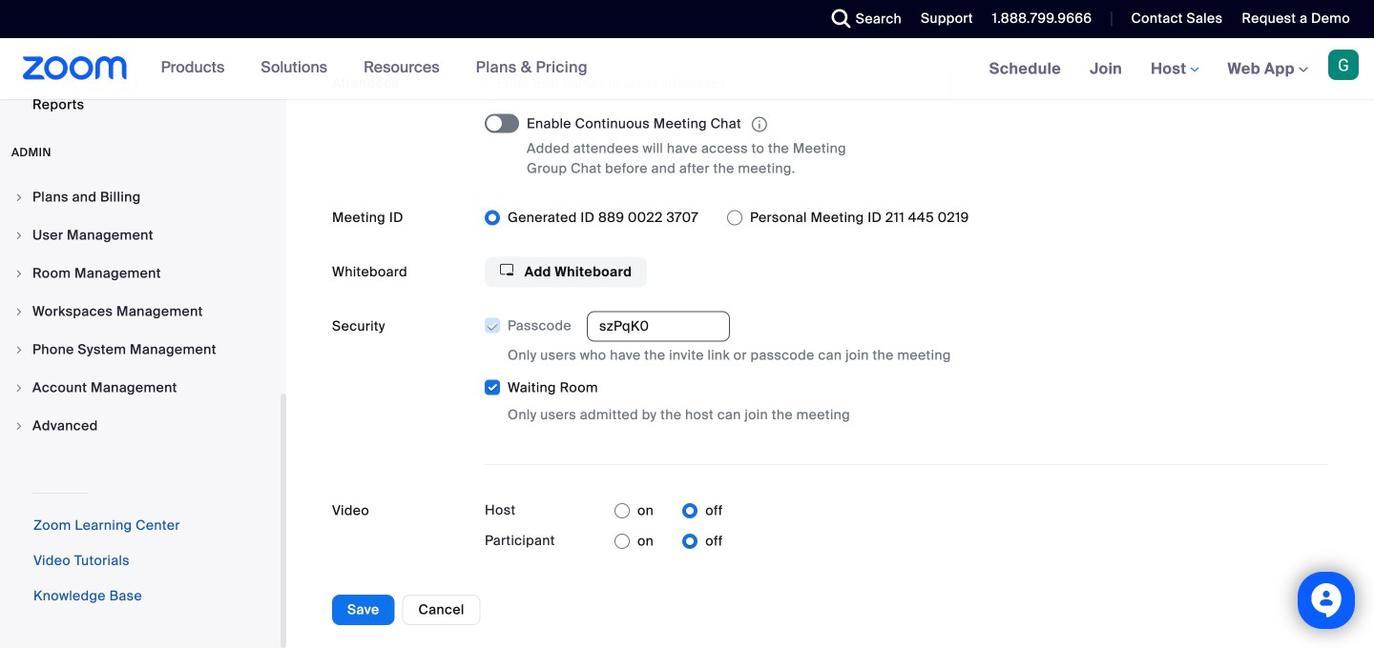 Task type: vqa. For each thing, say whether or not it's contained in the screenshot.
meetings navigation
yes



Task type: locate. For each thing, give the bounding box(es) containing it.
group
[[484, 312, 1329, 426]]

option group
[[485, 203, 1329, 233], [615, 497, 723, 527], [615, 527, 723, 558]]

6 menu item from the top
[[0, 370, 281, 407]]

1 right image from the top
[[13, 306, 25, 318]]

right image
[[13, 192, 25, 203], [13, 230, 25, 241], [13, 268, 25, 280], [13, 383, 25, 394]]

3 right image from the top
[[13, 421, 25, 432]]

banner
[[0, 38, 1374, 101]]

2 vertical spatial right image
[[13, 421, 25, 432]]

menu item
[[0, 179, 281, 216], [0, 218, 281, 254], [0, 256, 281, 292], [0, 294, 281, 330], [0, 332, 281, 368], [0, 370, 281, 407], [0, 408, 281, 445]]

2 right image from the top
[[13, 230, 25, 241]]

right image
[[13, 306, 25, 318], [13, 345, 25, 356], [13, 421, 25, 432]]

1 vertical spatial right image
[[13, 345, 25, 356]]

admin menu menu
[[0, 179, 281, 447]]

None text field
[[587, 312, 730, 342]]

meetings navigation
[[975, 38, 1374, 101]]

1 right image from the top
[[13, 192, 25, 203]]

application
[[527, 114, 890, 135]]

product information navigation
[[147, 38, 602, 99]]

0 vertical spatial right image
[[13, 306, 25, 318]]

7 menu item from the top
[[0, 408, 281, 445]]

3 menu item from the top
[[0, 256, 281, 292]]

4 right image from the top
[[13, 383, 25, 394]]



Task type: describe. For each thing, give the bounding box(es) containing it.
5 menu item from the top
[[0, 332, 281, 368]]

add whiteboard image
[[500, 263, 513, 277]]

2 right image from the top
[[13, 345, 25, 356]]

4 menu item from the top
[[0, 294, 281, 330]]

2 menu item from the top
[[0, 218, 281, 254]]

learn more about enable continuous meeting chat image
[[746, 116, 773, 133]]

profile picture image
[[1329, 50, 1359, 80]]

zoom logo image
[[23, 56, 128, 80]]

3 right image from the top
[[13, 268, 25, 280]]

1 menu item from the top
[[0, 179, 281, 216]]



